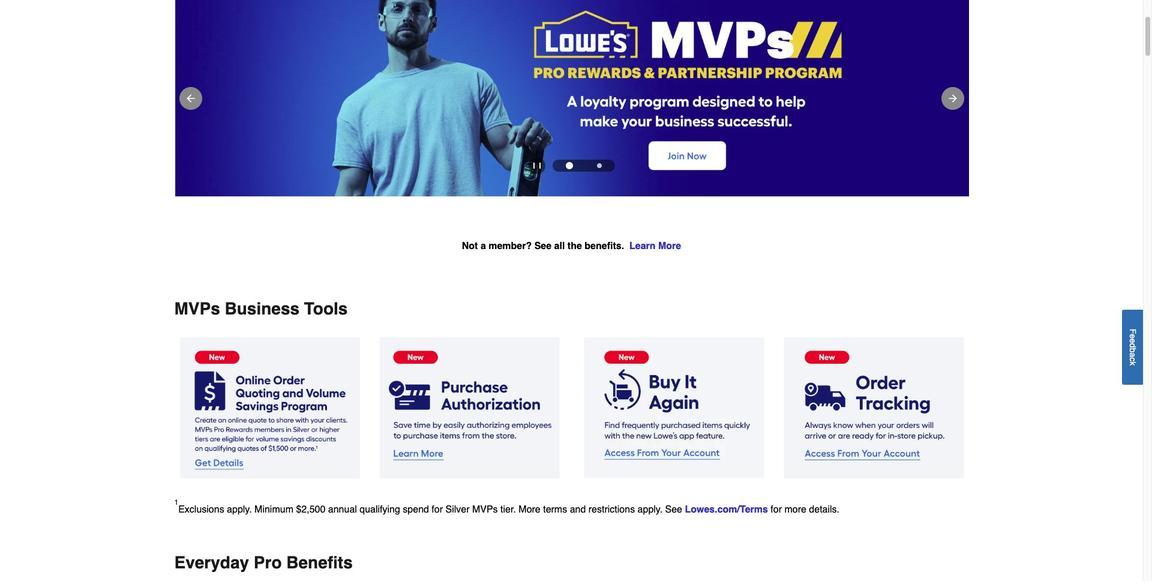 Task type: vqa. For each thing, say whether or not it's contained in the screenshot.
Pile: related to Low
no



Task type: describe. For each thing, give the bounding box(es) containing it.
benefits
[[287, 553, 353, 572]]

c
[[1129, 357, 1138, 361]]

1 e from the top
[[1129, 334, 1138, 338]]

exclusions
[[178, 504, 224, 515]]

everyday pro benefits
[[174, 553, 353, 572]]

1 horizontal spatial more
[[659, 241, 682, 252]]

member?
[[489, 241, 532, 252]]

0 vertical spatial mvps
[[174, 299, 220, 318]]

not a member? see all the benefits. l earn more
[[462, 241, 682, 252]]

l
[[630, 241, 636, 252]]

1
[[174, 498, 178, 507]]

pro
[[254, 553, 282, 572]]

order tracking. know when your orders will arrive or are ready for in-store pickup. image
[[784, 337, 964, 478]]

all
[[555, 241, 565, 252]]

scroll to item #2 element
[[585, 163, 614, 168]]

arrow left image
[[185, 92, 197, 104]]

f e e d b a c k button
[[1123, 310, 1144, 385]]

purchase authorization. save time by easily authorizing employees to purchase items from the store. image
[[379, 337, 560, 478]]

$2,500
[[296, 504, 326, 515]]

1 for from the left
[[432, 504, 443, 515]]

buy it again. find frequently purchased items quickly with the new lowe's app feature. image
[[584, 337, 765, 478]]

annual
[[328, 504, 357, 515]]

b
[[1129, 348, 1138, 352]]

the
[[568, 241, 582, 252]]



Task type: locate. For each thing, give the bounding box(es) containing it.
2 e from the top
[[1129, 338, 1138, 343]]

tier.
[[501, 504, 516, 515]]

0 vertical spatial more
[[659, 241, 682, 252]]

and
[[570, 504, 586, 515]]

1 apply. from the left
[[227, 504, 252, 515]]

k
[[1129, 361, 1138, 366]]

for left more
[[771, 504, 782, 515]]

a inside button
[[1129, 352, 1138, 357]]

d
[[1129, 343, 1138, 348]]

scroll to item #1 element
[[554, 162, 585, 169]]

lowe's m v ps. a loyalty program designed to make your business successful. join now. image
[[174, 0, 969, 197]]

earn
[[636, 241, 656, 252]]

more right tier.
[[519, 504, 541, 515]]

1 horizontal spatial see
[[666, 504, 683, 515]]

0 horizontal spatial apply.
[[227, 504, 252, 515]]

0 horizontal spatial a
[[481, 241, 486, 252]]

a right not
[[481, 241, 486, 252]]

everyday
[[174, 553, 249, 572]]

more inside '1 exclusions apply. minimum $2,500 annual qualifying spend for silver mvps tier. more terms and restrictions apply. see lowes.com/terms for more details.'
[[519, 504, 541, 515]]

1 vertical spatial mvps
[[472, 504, 498, 515]]

for
[[432, 504, 443, 515], [771, 504, 782, 515]]

e
[[1129, 334, 1138, 338], [1129, 338, 1138, 343]]

more
[[785, 504, 807, 515]]

mvps inside '1 exclusions apply. minimum $2,500 annual qualifying spend for silver mvps tier. more terms and restrictions apply. see lowes.com/terms for more details.'
[[472, 504, 498, 515]]

more right earn
[[659, 241, 682, 252]]

for left silver
[[432, 504, 443, 515]]

e up the b
[[1129, 338, 1138, 343]]

see left the all
[[535, 241, 552, 252]]

0 horizontal spatial more
[[519, 504, 541, 515]]

a up k
[[1129, 352, 1138, 357]]

e up d at the bottom of page
[[1129, 334, 1138, 338]]

mvps
[[174, 299, 220, 318], [472, 504, 498, 515]]

benefits.
[[585, 241, 624, 252]]

1 vertical spatial more
[[519, 504, 541, 515]]

qualifying
[[360, 504, 400, 515]]

see inside '1 exclusions apply. minimum $2,500 annual qualifying spend for silver mvps tier. more terms and restrictions apply. see lowes.com/terms for more details.'
[[666, 504, 683, 515]]

lowes.com/terms link
[[685, 504, 768, 515]]

apply. right restrictions
[[638, 504, 663, 515]]

0 horizontal spatial for
[[432, 504, 443, 515]]

1 horizontal spatial apply.
[[638, 504, 663, 515]]

silver
[[446, 504, 470, 515]]

1 vertical spatial see
[[666, 504, 683, 515]]

apply. left minimum
[[227, 504, 252, 515]]

see
[[535, 241, 552, 252], [666, 504, 683, 515]]

spend
[[403, 504, 429, 515]]

lowes.com/terms
[[685, 504, 768, 515]]

0 vertical spatial see
[[535, 241, 552, 252]]

online order quoting and volume savings program. create online quotes to share with clients. image
[[179, 337, 360, 478]]

0 horizontal spatial see
[[535, 241, 552, 252]]

see left lowes.com/terms
[[666, 504, 683, 515]]

1 horizontal spatial a
[[1129, 352, 1138, 357]]

f
[[1129, 329, 1138, 334]]

minimum
[[255, 504, 294, 515]]

2 apply. from the left
[[638, 504, 663, 515]]

details.
[[809, 504, 840, 515]]

1 horizontal spatial for
[[771, 504, 782, 515]]

0 vertical spatial a
[[481, 241, 486, 252]]

a
[[481, 241, 486, 252], [1129, 352, 1138, 357]]

arrow right image
[[947, 92, 959, 104]]

apply.
[[227, 504, 252, 515], [638, 504, 663, 515]]

business
[[225, 299, 300, 318]]

0 horizontal spatial mvps
[[174, 299, 220, 318]]

tools
[[304, 299, 348, 318]]

mvps business tools
[[174, 299, 348, 318]]

not
[[462, 241, 478, 252]]

more
[[659, 241, 682, 252], [519, 504, 541, 515]]

restrictions
[[589, 504, 635, 515]]

2 for from the left
[[771, 504, 782, 515]]

terms
[[543, 504, 567, 515]]

1 horizontal spatial mvps
[[472, 504, 498, 515]]

1 exclusions apply. minimum $2,500 annual qualifying spend for silver mvps tier. more terms and restrictions apply. see lowes.com/terms for more details.
[[174, 498, 840, 515]]

1 vertical spatial a
[[1129, 352, 1138, 357]]

f e e d b a c k
[[1129, 329, 1138, 366]]



